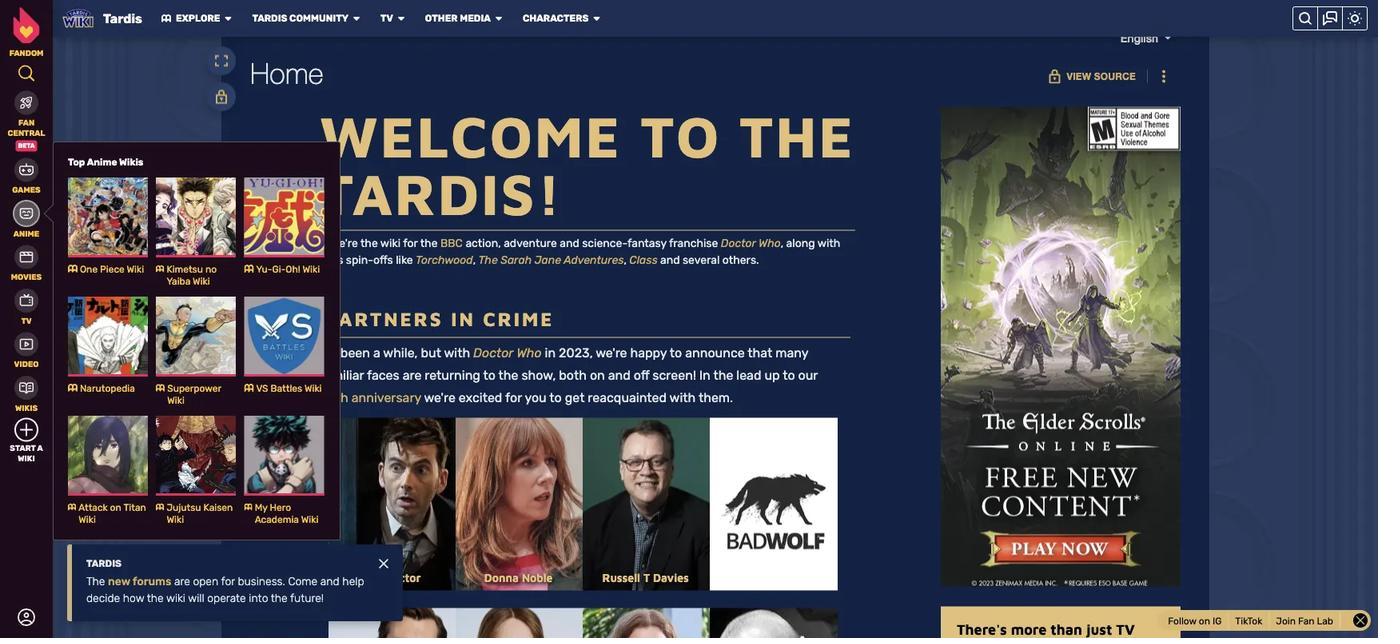 Task type: describe. For each thing, give the bounding box(es) containing it.
tiny image right "english"
[[1163, 32, 1173, 42]]

just
[[1087, 621, 1112, 638]]

media
[[460, 13, 491, 24]]

community
[[290, 13, 349, 24]]

video link
[[0, 331, 53, 369]]

follow on ig link
[[1162, 612, 1229, 629]]

russell t davies link
[[601, 568, 691, 587]]

that
[[748, 346, 773, 361]]

my
[[255, 502, 267, 513]]

top anime wikis
[[68, 157, 144, 168]]

wiki inside my hero academia wiki
[[301, 514, 318, 525]]

lab
[[1317, 615, 1334, 626]]

come
[[288, 575, 318, 588]]

anniversary
[[352, 390, 421, 406]]

tiny image for tv
[[396, 14, 406, 23]]

into
[[249, 592, 268, 605]]

action,
[[466, 236, 501, 249]]

my hero academia wiki
[[255, 502, 318, 525]]

view source link
[[1038, 62, 1146, 91]]

60th
[[320, 390, 348, 406]]

tiny image up the doctor
[[379, 559, 389, 568]]

join fan lab link
[[1270, 612, 1341, 629]]

movies link
[[0, 243, 53, 282]]

attack on titan wiki link
[[68, 416, 148, 525]]

on for follow on ig
[[1199, 615, 1210, 626]]

for inside are open for business. come and help decide how the wiki will operate into the future!
[[221, 575, 235, 588]]

new
[[108, 575, 130, 588]]

kaisen
[[203, 502, 233, 513]]

familiar
[[320, 368, 364, 383]]

tv inside 'fandom navigation' element
[[21, 316, 32, 325]]

kimetsu no yaiba wiki link
[[156, 178, 236, 287]]

one piece wiki link
[[68, 178, 148, 275]]

than
[[1051, 621, 1083, 638]]

view source image
[[214, 90, 229, 104]]

wiki right piece
[[127, 263, 144, 275]]

fantasy
[[628, 236, 667, 249]]

davies
[[653, 572, 689, 585]]

1 horizontal spatial wikis
[[119, 157, 144, 168]]

source
[[1094, 71, 1136, 82]]

1 horizontal spatial tv
[[380, 13, 393, 24]]

tiny image inside explore link
[[161, 14, 171, 23]]

julie gardner image
[[583, 608, 711, 638]]

the sarah jane adventures link
[[479, 253, 624, 266]]

franchise
[[669, 236, 718, 249]]

1 horizontal spatial ,
[[624, 253, 627, 266]]

jane
[[535, 253, 561, 266]]

tardis up new
[[86, 558, 122, 569]]

tardis for tardis link
[[103, 11, 142, 26]]

wiki inside jujutsu kaisen wiki
[[167, 514, 184, 525]]

our
[[798, 368, 818, 383]]

decide
[[86, 592, 120, 605]]

0 horizontal spatial ,
[[473, 253, 476, 266]]

spin-
[[346, 253, 373, 266]]

anime inside 'fandom navigation' element
[[13, 229, 39, 238]]

home
[[250, 55, 324, 89]]

anime link
[[0, 200, 53, 239]]

excited
[[459, 390, 502, 406]]

in
[[699, 368, 711, 383]]

tardis image
[[62, 6, 94, 30]]

science-
[[582, 236, 628, 249]]

1 horizontal spatial who
[[759, 236, 781, 249]]

tardis for tardis community
[[252, 13, 287, 24]]

business.
[[238, 575, 285, 588]]

others.
[[723, 253, 759, 266]]

on inside in 2023, we're happy to announce that many familiar faces are returning to the show, both on and off screen! in the lead up to our 60th anniversary we're excited for you to get reacquainted with them.
[[590, 368, 605, 383]]

vs battles wiki link
[[244, 297, 324, 394]]

collapse image
[[1354, 613, 1368, 628]]

central
[[8, 128, 45, 138]]

characters link
[[523, 12, 589, 24]]

to inside welcome to the tardis!
[[641, 101, 721, 169]]

sarah
[[501, 253, 532, 266]]

gi-
[[272, 263, 286, 275]]

there's
[[957, 621, 1007, 638]]

bad wolf productions (11 kb) image
[[710, 418, 838, 591]]

been
[[340, 346, 370, 361]]

1 vertical spatial doctor who link
[[473, 346, 542, 361]]

tiny image for other media
[[494, 14, 504, 23]]

start a wiki link
[[0, 418, 53, 463]]

0 horizontal spatial in
[[451, 307, 476, 330]]

you
[[525, 390, 547, 406]]

video
[[14, 359, 39, 369]]

several
[[683, 253, 720, 266]]

2 vertical spatial doctor
[[385, 572, 421, 585]]

1 vertical spatial we're
[[424, 390, 456, 406]]

wiki right oh!
[[303, 263, 320, 275]]

games
[[12, 185, 41, 195]]

view
[[1067, 71, 1092, 82]]

tardis community
[[252, 13, 349, 24]]

1 vertical spatial who
[[517, 346, 542, 361]]

2 vertical spatial tv
[[1116, 621, 1135, 638]]

torchwood
[[416, 253, 473, 266]]

attack on titan wiki
[[79, 502, 146, 525]]

help
[[342, 575, 364, 588]]

jujutsu kaisen wiki
[[167, 502, 233, 525]]

wiki inside kimetsu no yaiba wiki
[[193, 275, 210, 287]]

donna
[[484, 572, 519, 585]]

yaiba
[[167, 275, 191, 287]]

kimetsu
[[167, 263, 203, 275]]

for inside in 2023, we're happy to announce that many familiar faces are returning to the show, both on and off screen! in the lead up to our 60th anniversary we're excited for you to get reacquainted with them.
[[505, 390, 522, 406]]

0 vertical spatial doctor
[[721, 236, 756, 249]]

and right class link
[[660, 253, 680, 266]]

catherine tate image
[[456, 608, 584, 638]]

russell
[[602, 572, 640, 585]]

are inside are open for business. come and help decide how the wiki will operate into the future!
[[174, 575, 190, 588]]

other media
[[425, 13, 491, 24]]

1 horizontal spatial tv link
[[380, 12, 393, 24]]

yu-
[[256, 263, 272, 275]]

explore link
[[161, 12, 220, 24]]

the new forums
[[86, 575, 171, 588]]

follow on ig
[[1168, 615, 1222, 626]]

with inside , along with its spin-offs like
[[818, 236, 841, 249]]

faces
[[367, 368, 400, 383]]

wiki right battles
[[305, 383, 322, 394]]

and inside in 2023, we're happy to announce that many familiar faces are returning to the show, both on and off screen! in the lead up to our 60th anniversary we're excited for you to get reacquainted with them.
[[608, 368, 631, 383]]

beta
[[18, 142, 35, 150]]

piece
[[100, 263, 125, 275]]



Task type: vqa. For each thing, say whether or not it's contained in the screenshot.
Seventh Doctor No Background image
no



Task type: locate. For each thing, give the bounding box(es) containing it.
1 horizontal spatial with
[[670, 390, 696, 406]]

wiki inside are open for business. come and help decide how the wiki will operate into the future!
[[166, 592, 185, 605]]

start
[[10, 443, 36, 453]]

in up show,
[[545, 346, 556, 361]]

2 horizontal spatial on
[[1199, 615, 1210, 626]]

2 horizontal spatial for
[[505, 390, 522, 406]]

my hero academia wiki link
[[244, 416, 324, 525]]

bbc link
[[440, 236, 463, 249]]

in
[[451, 307, 476, 330], [545, 346, 556, 361]]

0 horizontal spatial we're
[[424, 390, 456, 406]]

but
[[421, 346, 441, 361]]

0 horizontal spatial on
[[110, 502, 121, 513]]

anime
[[87, 157, 117, 168], [13, 229, 39, 238]]

on
[[590, 368, 605, 383], [110, 502, 121, 513], [1199, 615, 1210, 626]]

start a wiki
[[10, 443, 43, 463]]

0 horizontal spatial doctor who link
[[473, 346, 542, 361]]

and up torchwood , the sarah jane adventures , class and several others.
[[560, 236, 580, 249]]

, left the along on the top right of the page
[[781, 236, 784, 249]]

and
[[560, 236, 580, 249], [660, 253, 680, 266], [608, 368, 631, 383], [321, 575, 340, 588]]

are up will on the bottom left
[[174, 575, 190, 588]]

1 horizontal spatial a
[[373, 346, 380, 361]]

who up show,
[[517, 346, 542, 361]]

tv left other
[[380, 13, 393, 24]]

0 vertical spatial wiki
[[380, 236, 401, 249]]

other
[[425, 13, 458, 24]]

russell t davies image
[[583, 418, 711, 591]]

wiki down attack
[[79, 514, 96, 525]]

on left ig
[[1199, 615, 1210, 626]]

one
[[80, 263, 98, 275]]

for left you
[[505, 390, 522, 406]]

fan central beta
[[8, 118, 45, 150]]

fandom navigation element
[[0, 7, 53, 463]]

fandom
[[9, 48, 43, 58]]

tardis
[[103, 11, 142, 26], [252, 13, 287, 24], [86, 558, 122, 569]]

are open for business. come and help decide how the wiki will operate into the future!
[[86, 575, 364, 605]]

0 horizontal spatial the
[[86, 575, 105, 588]]

view source
[[1067, 71, 1136, 82]]

who left the along on the top right of the page
[[759, 236, 781, 249]]

2023,
[[559, 346, 593, 361]]

oh!
[[286, 263, 300, 275]]

are inside in 2023, we're happy to announce that many familiar faces are returning to the show, both on and off screen! in the lead up to our 60th anniversary we're excited for you to get reacquainted with them.
[[403, 368, 422, 383]]

wikis inside 'fandom navigation' element
[[15, 403, 38, 413]]

0 vertical spatial on
[[590, 368, 605, 383]]

tv link left other
[[380, 12, 393, 24]]

and left "help"
[[321, 575, 340, 588]]

we're right 2023, at bottom
[[596, 346, 627, 361]]

0 vertical spatial are
[[403, 368, 422, 383]]

the up david tennant image
[[362, 572, 382, 585]]

on inside the attack on titan wiki
[[110, 502, 121, 513]]

0 horizontal spatial wikis
[[15, 403, 38, 413]]

tv link down movies
[[0, 287, 53, 326]]

we're
[[331, 236, 358, 249]]

1 horizontal spatial for
[[403, 236, 418, 249]]

murray gold image
[[710, 608, 838, 638]]

2 vertical spatial with
[[670, 390, 696, 406]]

in up it's been a while, but with doctor who
[[451, 307, 476, 330]]

1 vertical spatial fan
[[1298, 615, 1315, 626]]

0 horizontal spatial tv
[[21, 316, 32, 325]]

jujutsu
[[167, 502, 201, 513]]

superpower
[[167, 383, 221, 394]]

fan inside "fan central beta"
[[18, 118, 34, 128]]

partners in crime
[[325, 307, 555, 330]]

doctor down crime
[[473, 346, 513, 361]]

fan left lab
[[1298, 615, 1315, 626]]

1 horizontal spatial are
[[403, 368, 422, 383]]

fandom link
[[0, 7, 53, 58]]

0 vertical spatial tv
[[380, 13, 393, 24]]

0 vertical spatial for
[[403, 236, 418, 249]]

other media link
[[425, 12, 491, 24]]

hero
[[270, 502, 291, 513]]

the for the doctor
[[362, 572, 382, 585]]

are down "while,"
[[403, 368, 422, 383]]

wiki up offs
[[380, 236, 401, 249]]

a inside start a wiki
[[37, 443, 43, 453]]

tiny image for tardis community
[[352, 14, 361, 23]]

returning
[[425, 368, 480, 383]]

it's
[[320, 346, 337, 361]]

the down action,
[[479, 253, 498, 266]]

1 vertical spatial with
[[444, 346, 470, 361]]

one piece wiki
[[80, 263, 144, 275]]

wiki down no
[[193, 275, 210, 287]]

search [ctrl-option-f] image
[[18, 64, 35, 82]]

russell t davies
[[602, 572, 689, 585]]

small image
[[19, 423, 34, 437]]

doctor who link down crime
[[473, 346, 542, 361]]

wiki inside superpower wiki
[[167, 395, 185, 406]]

welcome
[[320, 101, 622, 169]]

narutopedia
[[80, 383, 135, 394]]

torchwood link
[[416, 253, 473, 266]]

more
[[1011, 621, 1047, 638]]

wiki down jujutsu
[[167, 514, 184, 525]]

0 horizontal spatial fan
[[18, 118, 34, 128]]

in inside in 2023, we're happy to announce that many familiar faces are returning to the show, both on and off screen! in the lead up to our 60th anniversary we're excited for you to get reacquainted with them.
[[545, 346, 556, 361]]

fan
[[18, 118, 34, 128], [1298, 615, 1315, 626]]

0 vertical spatial we're
[[596, 346, 627, 361]]

0 horizontal spatial who
[[517, 346, 542, 361]]

open
[[193, 575, 218, 588]]

doctor up the others.
[[721, 236, 756, 249]]

0 horizontal spatial anime
[[13, 229, 39, 238]]

1 horizontal spatial doctor
[[473, 346, 513, 361]]

torchwood , the sarah jane adventures , class and several others.
[[416, 253, 759, 266]]

movies
[[11, 272, 42, 282]]

, down action,
[[473, 253, 476, 266]]

offs
[[373, 253, 393, 266]]

tiny image right characters
[[592, 14, 602, 23]]

0 vertical spatial doctor who link
[[721, 236, 781, 249]]

show,
[[522, 368, 556, 383]]

1 vertical spatial tv link
[[0, 287, 53, 326]]

0 horizontal spatial with
[[444, 346, 470, 361]]

english
[[1121, 31, 1159, 44]]

class
[[630, 253, 658, 266]]

, along with its spin-offs like
[[331, 236, 841, 266]]

superpower wiki link
[[156, 297, 236, 406]]

0 horizontal spatial a
[[37, 443, 43, 453]]

1 horizontal spatial we're
[[596, 346, 627, 361]]

tardis left 'community'
[[252, 13, 287, 24]]

the doctor image
[[329, 418, 457, 591]]

join fan lab
[[1276, 615, 1334, 626]]

both
[[559, 368, 587, 383]]

0 vertical spatial tv link
[[380, 12, 393, 24]]

happy
[[630, 346, 667, 361]]

wiki down start
[[18, 453, 35, 463]]

1 vertical spatial doctor
[[473, 346, 513, 361]]

0 vertical spatial a
[[373, 346, 380, 361]]

fan up central
[[18, 118, 34, 128]]

1 horizontal spatial in
[[545, 346, 556, 361]]

academia
[[255, 514, 299, 525]]

1 horizontal spatial anime
[[87, 157, 117, 168]]

and left off
[[608, 368, 631, 383]]

on left the titan
[[110, 502, 121, 513]]

with right the along on the top right of the page
[[818, 236, 841, 249]]

2 vertical spatial on
[[1199, 615, 1210, 626]]

for up operate in the bottom of the page
[[221, 575, 235, 588]]

david tennant image
[[329, 608, 457, 638]]

explore
[[176, 13, 220, 24]]

a right start
[[37, 443, 43, 453]]

doctor up david tennant image
[[385, 572, 421, 585]]

wikis right top
[[119, 157, 144, 168]]

wikis up small icon
[[15, 403, 38, 413]]

1 vertical spatial are
[[174, 575, 190, 588]]

up
[[765, 368, 780, 383]]

to
[[641, 101, 721, 169], [670, 346, 682, 361], [483, 368, 496, 383], [783, 368, 795, 383], [550, 390, 562, 406]]

0 vertical spatial who
[[759, 236, 781, 249]]

battles
[[271, 383, 302, 394]]

tiny image
[[352, 14, 361, 23], [396, 14, 406, 23], [494, 14, 504, 23], [379, 559, 389, 568]]

wiki inside start a wiki
[[18, 453, 35, 463]]

expand image
[[214, 54, 229, 68]]

2 vertical spatial for
[[221, 575, 235, 588]]

future!
[[290, 592, 324, 605]]

tiny image left explore at the left top of page
[[161, 14, 171, 23]]

2 horizontal spatial tv
[[1116, 621, 1135, 638]]

and inside are open for business. come and help decide how the wiki will operate into the future!
[[321, 575, 340, 588]]

with inside in 2023, we're happy to announce that many familiar faces are returning to the show, both on and off screen! in the lead up to our 60th anniversary we're excited for you to get reacquainted with them.
[[670, 390, 696, 406]]

kimetsu no yaiba wiki
[[167, 263, 217, 287]]

on for attack on titan wiki
[[110, 502, 121, 513]]

tiny image left other
[[396, 14, 406, 23]]

announce
[[685, 346, 745, 361]]

tiny image right 'media'
[[494, 14, 504, 23]]

donna noble image
[[456, 418, 584, 591]]

wiki
[[380, 236, 401, 249], [166, 592, 185, 605]]

doctor who link up the others.
[[721, 236, 781, 249]]

0 horizontal spatial tv link
[[0, 287, 53, 326]]

its
[[331, 253, 343, 266]]

tiny image right 'community'
[[352, 14, 361, 23]]

0 horizontal spatial wiki
[[166, 592, 185, 605]]

with down screen! at the bottom
[[670, 390, 696, 406]]

titan
[[123, 502, 146, 513]]

1 vertical spatial wiki
[[166, 592, 185, 605]]

1 horizontal spatial on
[[590, 368, 605, 383]]

1 vertical spatial anime
[[13, 229, 39, 238]]

no
[[205, 263, 217, 275]]

60th anniversary link
[[320, 390, 421, 406]]

1 vertical spatial in
[[545, 346, 556, 361]]

tv up video link
[[21, 316, 32, 325]]

0 vertical spatial fan
[[18, 118, 34, 128]]

1 vertical spatial tv
[[21, 316, 32, 325]]

tardis community link
[[252, 12, 349, 24]]

tardis right tardis image
[[103, 11, 142, 26]]

doctor who link
[[721, 236, 781, 249], [473, 346, 542, 361]]

new forums link
[[108, 575, 171, 588]]

1 vertical spatial for
[[505, 390, 522, 406]]

the for the new forums
[[86, 575, 105, 588]]

0 horizontal spatial doctor
[[385, 572, 421, 585]]

yu-gi-oh! wiki link
[[244, 178, 324, 275]]

a
[[373, 346, 380, 361], [37, 443, 43, 453]]

1 vertical spatial on
[[110, 502, 121, 513]]

, inside , along with its spin-offs like
[[781, 236, 784, 249]]

in 2023, we're happy to announce that many familiar faces are returning to the show, both on and off screen! in the lead up to our 60th anniversary we're excited for you to get reacquainted with them.
[[320, 346, 818, 406]]

0 vertical spatial with
[[818, 236, 841, 249]]

screen!
[[653, 368, 696, 383]]

2 horizontal spatial with
[[818, 236, 841, 249]]

donna noble link
[[483, 568, 555, 587]]

2 horizontal spatial the
[[479, 253, 498, 266]]

the
[[479, 253, 498, 266], [362, 572, 382, 585], [86, 575, 105, 588]]

on right both
[[590, 368, 605, 383]]

1 vertical spatial a
[[37, 443, 43, 453]]

tiny image right explore at the left top of page
[[223, 14, 233, 23]]

0 vertical spatial wikis
[[119, 157, 144, 168]]

with up returning
[[444, 346, 470, 361]]

0 vertical spatial in
[[451, 307, 476, 330]]

it's been a while, but with doctor who
[[320, 346, 542, 361]]

wiki left will on the bottom left
[[166, 592, 185, 605]]

the up decide
[[86, 575, 105, 588]]

advertisement region
[[941, 107, 1181, 586]]

0 horizontal spatial for
[[221, 575, 235, 588]]

the inside welcome to the tardis!
[[740, 101, 856, 169]]

wiki down superpower on the left of the page
[[167, 395, 185, 406]]

2 horizontal spatial doctor
[[721, 236, 756, 249]]

a right the been
[[373, 346, 380, 361]]

1 vertical spatial wikis
[[15, 403, 38, 413]]

2 horizontal spatial ,
[[781, 236, 784, 249]]

0 horizontal spatial are
[[174, 575, 190, 588]]

for up like
[[403, 236, 418, 249]]

we're down returning
[[424, 390, 456, 406]]

off
[[634, 368, 650, 383]]

adventures
[[564, 253, 624, 266]]

wiki inside the attack on titan wiki
[[79, 514, 96, 525]]

anime up movies link
[[13, 229, 39, 238]]

we're
[[596, 346, 627, 361], [424, 390, 456, 406]]

anime right top
[[87, 157, 117, 168]]

yu-gi-oh! wiki
[[256, 263, 320, 275]]

we're the wiki for the bbc action, adventure and science-fantasy franchise doctor who
[[331, 236, 781, 249]]

wiki right academia
[[301, 514, 318, 525]]

1 horizontal spatial doctor who link
[[721, 236, 781, 249]]

doctor
[[721, 236, 756, 249], [473, 346, 513, 361], [385, 572, 421, 585]]

class link
[[630, 253, 658, 266]]

1 horizontal spatial fan
[[1298, 615, 1315, 626]]

get
[[565, 390, 585, 406]]

1 horizontal spatial wiki
[[380, 236, 401, 249]]

tv right just
[[1116, 621, 1135, 638]]

1 horizontal spatial the
[[362, 572, 382, 585]]

tiny image
[[161, 14, 171, 23], [223, 14, 233, 23], [592, 14, 602, 23], [1163, 32, 1173, 42]]

0 vertical spatial anime
[[87, 157, 117, 168]]

, left class link
[[624, 253, 627, 266]]

will
[[188, 592, 204, 605]]



